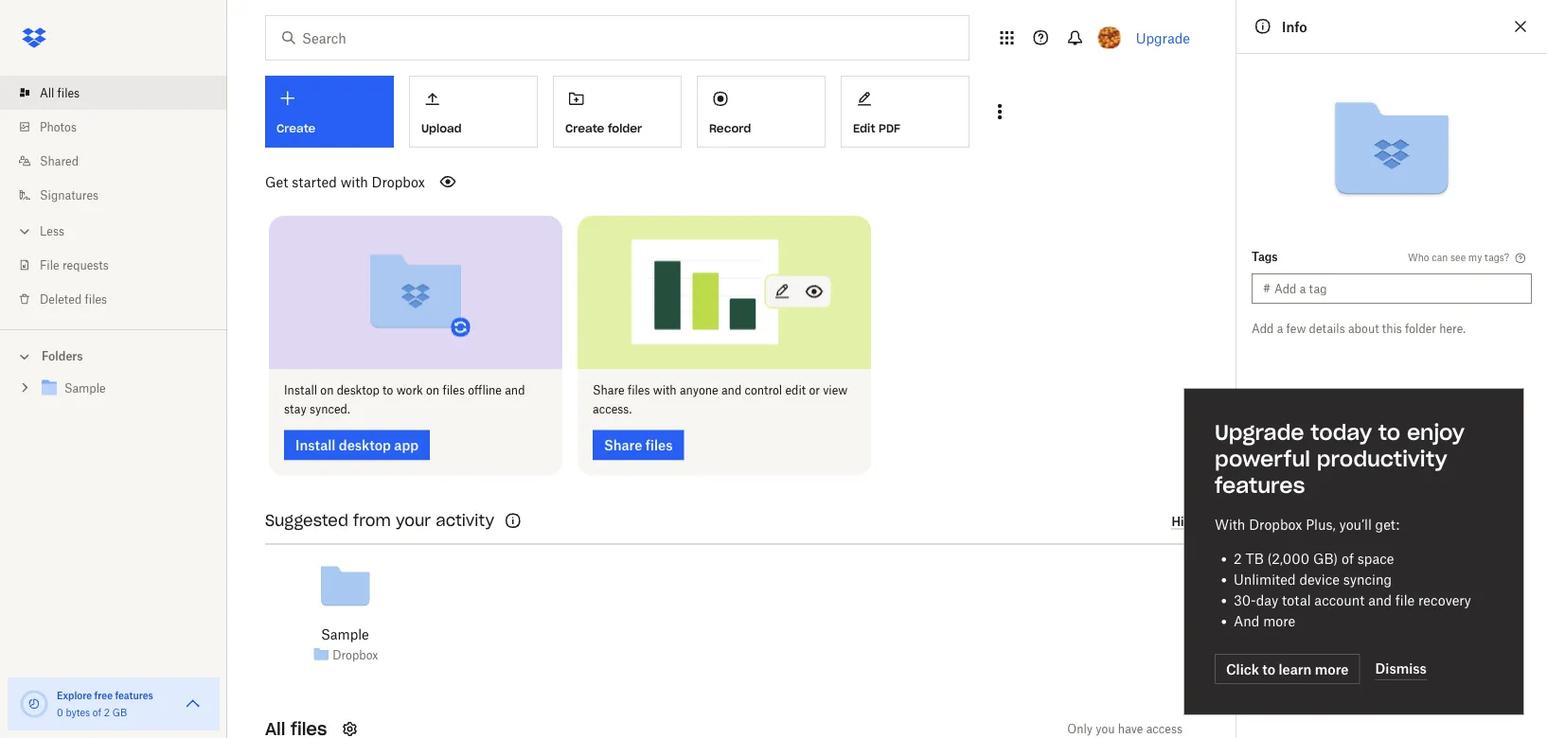 Task type: locate. For each thing, give the bounding box(es) containing it.
to inside install on desktop to work on files offline and stay synced.
[[383, 384, 393, 398]]

1 horizontal spatial 2
[[1234, 551, 1242, 567]]

with right started
[[341, 174, 368, 190]]

share inside share files with anyone and control edit or view access.
[[593, 384, 625, 398]]

0 vertical spatial with
[[341, 174, 368, 190]]

2 horizontal spatial and
[[1369, 592, 1392, 608]]

device
[[1300, 572, 1340, 588]]

tags?
[[1485, 252, 1510, 263]]

learn
[[1279, 661, 1312, 678]]

activity
[[436, 511, 494, 531]]

share up access.
[[593, 384, 625, 398]]

with left 'anyone'
[[653, 384, 677, 398]]

0 vertical spatial folder
[[608, 121, 642, 136]]

create
[[565, 121, 604, 136], [277, 121, 316, 136]]

folders button
[[0, 342, 227, 370]]

2 inside explore free features 0 bytes of 2 gb
[[104, 707, 110, 719]]

1 vertical spatial sample link
[[321, 625, 369, 645]]

0 vertical spatial features
[[1215, 473, 1305, 499]]

more down day
[[1263, 613, 1296, 629]]

install down the synced.
[[295, 438, 336, 454]]

synced.
[[310, 403, 350, 417]]

who
[[1408, 252, 1430, 263]]

shared
[[40, 154, 79, 168]]

features up the gb
[[115, 690, 153, 702]]

and inside "2 tb (2,000 gb) of space unlimited device syncing 30-day total account and file recovery and more"
[[1369, 592, 1392, 608]]

and left the "control"
[[722, 384, 742, 398]]

dropbox image
[[15, 19, 53, 57]]

signatures link
[[15, 178, 227, 212]]

space
[[1358, 551, 1395, 567]]

files up access.
[[628, 384, 650, 398]]

share inside button
[[604, 438, 642, 454]]

quota usage element
[[19, 689, 49, 720]]

get started with dropbox
[[265, 174, 425, 190]]

1 on from the left
[[320, 384, 334, 398]]

more right learn
[[1315, 661, 1349, 678]]

you'll
[[1339, 517, 1372, 533]]

of down free
[[93, 707, 101, 719]]

on up the synced.
[[320, 384, 334, 398]]

of inside explore free features 0 bytes of 2 gb
[[93, 707, 101, 719]]

create inside button
[[565, 121, 604, 136]]

create inside popup button
[[277, 121, 316, 136]]

started
[[292, 174, 337, 190]]

0 vertical spatial share
[[593, 384, 625, 398]]

files right the deleted
[[85, 292, 107, 306]]

install desktop app button
[[284, 430, 430, 461]]

1 vertical spatial of
[[93, 707, 101, 719]]

0 vertical spatial 2
[[1234, 551, 1242, 567]]

1 horizontal spatial of
[[1342, 551, 1354, 567]]

edit
[[853, 121, 875, 136]]

2 vertical spatial to
[[1263, 661, 1276, 678]]

features up with
[[1215, 473, 1305, 499]]

who can see my tags? image
[[1513, 251, 1528, 266]]

more inside "2 tb (2,000 gb) of space unlimited device syncing 30-day total account and file recovery and more"
[[1263, 613, 1296, 629]]

files inside list item
[[57, 86, 80, 100]]

to left learn
[[1263, 661, 1276, 678]]

photos link
[[15, 110, 227, 144]]

today
[[1311, 420, 1372, 446]]

create button
[[265, 76, 394, 148]]

all files link
[[15, 76, 227, 110]]

dropbox
[[372, 174, 425, 190], [1249, 517, 1303, 533], [333, 648, 378, 662]]

files inside install on desktop to work on files offline and stay synced.
[[443, 384, 465, 398]]

with inside share files with anyone and control edit or view access.
[[653, 384, 677, 398]]

recovery
[[1419, 592, 1471, 608]]

files for share files with anyone and control edit or view access.
[[628, 384, 650, 398]]

1 horizontal spatial create
[[565, 121, 604, 136]]

0 vertical spatial of
[[1342, 551, 1354, 567]]

2 left the gb
[[104, 707, 110, 719]]

desktop left app
[[339, 438, 391, 454]]

share for share files with anyone and control edit or view access.
[[593, 384, 625, 398]]

1 vertical spatial with
[[653, 384, 677, 398]]

sample link
[[38, 376, 212, 402], [321, 625, 369, 645]]

0 horizontal spatial sample link
[[38, 376, 212, 402]]

sample link up dropbox link
[[321, 625, 369, 645]]

and inside share files with anyone and control edit or view access.
[[722, 384, 742, 398]]

to
[[383, 384, 393, 398], [1379, 420, 1401, 446], [1263, 661, 1276, 678]]

and down "syncing"
[[1369, 592, 1392, 608]]

gb)
[[1313, 551, 1338, 567]]

1 vertical spatial folder
[[1405, 322, 1437, 336]]

share files button
[[593, 430, 684, 461]]

files for all files
[[57, 86, 80, 100]]

all files list item
[[0, 76, 227, 110]]

1 vertical spatial sample
[[321, 627, 369, 643]]

0 vertical spatial upgrade
[[1136, 30, 1190, 46]]

share down access.
[[604, 438, 642, 454]]

share
[[593, 384, 625, 398], [604, 438, 642, 454]]

0 horizontal spatial with
[[341, 174, 368, 190]]

1 vertical spatial to
[[1379, 420, 1401, 446]]

tags
[[1252, 250, 1278, 264]]

record
[[709, 121, 751, 136]]

install inside the install desktop app button
[[295, 438, 336, 454]]

2 left tb on the right bottom of page
[[1234, 551, 1242, 567]]

1 vertical spatial 2
[[104, 707, 110, 719]]

on
[[320, 384, 334, 398], [426, 384, 440, 398]]

1 vertical spatial install
[[295, 438, 336, 454]]

0 horizontal spatial upgrade
[[1136, 30, 1190, 46]]

features
[[1215, 473, 1305, 499], [115, 690, 153, 702]]

offline
[[468, 384, 502, 398]]

0 horizontal spatial of
[[93, 707, 101, 719]]

suggested
[[265, 511, 348, 531]]

2 vertical spatial dropbox
[[333, 648, 378, 662]]

1 vertical spatial more
[[1315, 661, 1349, 678]]

files
[[57, 86, 80, 100], [85, 292, 107, 306], [443, 384, 465, 398], [628, 384, 650, 398], [646, 438, 673, 454]]

of right gb)
[[1342, 551, 1354, 567]]

upload button
[[409, 76, 538, 148]]

access
[[1146, 723, 1183, 737]]

with
[[341, 174, 368, 190], [653, 384, 677, 398]]

1 vertical spatial dropbox
[[1249, 517, 1303, 533]]

files inside share files with anyone and control edit or view access.
[[628, 384, 650, 398]]

files down share files with anyone and control edit or view access.
[[646, 438, 673, 454]]

1 horizontal spatial with
[[653, 384, 677, 398]]

create folder
[[565, 121, 642, 136]]

edit
[[785, 384, 806, 398]]

1 horizontal spatial on
[[426, 384, 440, 398]]

sample link down folders button
[[38, 376, 212, 402]]

0 horizontal spatial folder
[[608, 121, 642, 136]]

0 horizontal spatial 2
[[104, 707, 110, 719]]

with dropbox plus, you'll get:
[[1215, 517, 1400, 533]]

1 vertical spatial features
[[115, 690, 153, 702]]

account
[[1315, 592, 1365, 608]]

0 vertical spatial sample
[[64, 382, 106, 396]]

to inside button
[[1263, 661, 1276, 678]]

deleted files
[[40, 292, 107, 306]]

0 horizontal spatial sample
[[64, 382, 106, 396]]

less
[[40, 224, 64, 238]]

dropbox up (2,000
[[1249, 517, 1303, 533]]

0 horizontal spatial on
[[320, 384, 334, 398]]

install
[[284, 384, 317, 398], [295, 438, 336, 454]]

install for install desktop app
[[295, 438, 336, 454]]

to left enjoy
[[1379, 420, 1401, 446]]

install inside install on desktop to work on files offline and stay synced.
[[284, 384, 317, 398]]

1 horizontal spatial and
[[722, 384, 742, 398]]

create for create folder
[[565, 121, 604, 136]]

0 vertical spatial to
[[383, 384, 393, 398]]

Search in folder "Dropbox" text field
[[302, 27, 930, 48]]

0 vertical spatial install
[[284, 384, 317, 398]]

desktop up the synced.
[[337, 384, 380, 398]]

1 horizontal spatial to
[[1263, 661, 1276, 678]]

0 horizontal spatial features
[[115, 690, 153, 702]]

1 vertical spatial desktop
[[339, 438, 391, 454]]

upgrade
[[1136, 30, 1190, 46], [1215, 420, 1304, 446]]

get
[[265, 174, 288, 190]]

with
[[1215, 517, 1246, 533]]

0 vertical spatial desktop
[[337, 384, 380, 398]]

and right offline at the left bottom of page
[[505, 384, 525, 398]]

share for share files
[[604, 438, 642, 454]]

dropbox up folder settings image
[[333, 648, 378, 662]]

desktop inside the install desktop app button
[[339, 438, 391, 454]]

files inside button
[[646, 438, 673, 454]]

upgrade today to enjoy powerful productivity features
[[1215, 420, 1465, 499]]

1 horizontal spatial more
[[1315, 661, 1349, 678]]

and
[[505, 384, 525, 398], [722, 384, 742, 398], [1369, 592, 1392, 608]]

deleted
[[40, 292, 82, 306]]

sample up dropbox link
[[321, 627, 369, 643]]

folder
[[608, 121, 642, 136], [1405, 322, 1437, 336]]

1 horizontal spatial sample
[[321, 627, 369, 643]]

info
[[1282, 18, 1307, 35]]

from
[[353, 511, 391, 531]]

share files
[[604, 438, 673, 454]]

install up the stay
[[284, 384, 317, 398]]

add a few details about this folder here.
[[1252, 322, 1466, 336]]

or
[[809, 384, 820, 398]]

to left work
[[383, 384, 393, 398]]

on right work
[[426, 384, 440, 398]]

list
[[0, 64, 227, 330]]

create folder button
[[553, 76, 682, 148]]

0 horizontal spatial more
[[1263, 613, 1296, 629]]

files left offline at the left bottom of page
[[443, 384, 465, 398]]

folder inside create folder button
[[608, 121, 642, 136]]

record button
[[697, 76, 826, 148]]

0 horizontal spatial to
[[383, 384, 393, 398]]

sample down folders
[[64, 382, 106, 396]]

folder down search in folder "dropbox" text field
[[608, 121, 642, 136]]

2 horizontal spatial to
[[1379, 420, 1401, 446]]

1 horizontal spatial features
[[1215, 473, 1305, 499]]

syncing
[[1344, 572, 1392, 588]]

files right all
[[57, 86, 80, 100]]

details
[[1309, 322, 1345, 336]]

upgrade for upgrade "link"
[[1136, 30, 1190, 46]]

folder right this
[[1405, 322, 1437, 336]]

1 horizontal spatial upgrade
[[1215, 420, 1304, 446]]

2 on from the left
[[426, 384, 440, 398]]

of
[[1342, 551, 1354, 567], [93, 707, 101, 719]]

0 horizontal spatial create
[[277, 121, 316, 136]]

upgrade inside upgrade today to enjoy powerful productivity features
[[1215, 420, 1304, 446]]

dropbox down upload
[[372, 174, 425, 190]]

0 vertical spatial sample link
[[38, 376, 212, 402]]

dropbox link
[[333, 646, 378, 665]]

0 vertical spatial more
[[1263, 613, 1296, 629]]

1 vertical spatial upgrade
[[1215, 420, 1304, 446]]

1 vertical spatial share
[[604, 438, 642, 454]]

less image
[[15, 222, 34, 241]]

1 horizontal spatial sample link
[[321, 625, 369, 645]]

0 horizontal spatial and
[[505, 384, 525, 398]]

more
[[1263, 613, 1296, 629], [1315, 661, 1349, 678]]

upgrade right account menu icon at the top of the page
[[1136, 30, 1190, 46]]

upgrade link
[[1136, 30, 1190, 46]]

all files
[[40, 86, 80, 100]]

create for create
[[277, 121, 316, 136]]

to inside upgrade today to enjoy powerful productivity features
[[1379, 420, 1401, 446]]

upgrade left today at bottom
[[1215, 420, 1304, 446]]



Task type: vqa. For each thing, say whether or not it's contained in the screenshot.
"Send file request"
no



Task type: describe. For each thing, give the bounding box(es) containing it.
powerful
[[1215, 446, 1311, 473]]

0 vertical spatial dropbox
[[372, 174, 425, 190]]

see
[[1451, 252, 1466, 263]]

install for install on desktop to work on files offline and stay synced.
[[284, 384, 317, 398]]

productivity
[[1317, 446, 1448, 473]]

close right sidebar image
[[1510, 15, 1532, 38]]

more inside click to learn more button
[[1315, 661, 1349, 678]]

stay
[[284, 403, 307, 417]]

file requests
[[40, 258, 109, 272]]

deleted files link
[[15, 282, 227, 316]]

click to learn more button
[[1215, 654, 1360, 685]]

requests
[[62, 258, 109, 272]]

photos
[[40, 120, 77, 134]]

plus,
[[1306, 517, 1336, 533]]

2 inside "2 tb (2,000 gb) of space unlimited device syncing 30-day total account and file recovery and more"
[[1234, 551, 1242, 567]]

view
[[823, 384, 848, 398]]

30-
[[1234, 592, 1257, 608]]

day
[[1257, 592, 1279, 608]]

click
[[1226, 661, 1259, 678]]

explore
[[57, 690, 92, 702]]

you
[[1096, 723, 1115, 737]]

and
[[1234, 613, 1260, 629]]

account menu image
[[1098, 27, 1121, 49]]

can
[[1432, 252, 1448, 263]]

click to learn more
[[1226, 661, 1349, 678]]

install desktop app
[[295, 438, 419, 454]]

2 tb (2,000 gb) of space unlimited device syncing 30-day total account and file recovery and more
[[1234, 551, 1471, 629]]

upload
[[421, 121, 462, 136]]

desktop inside install on desktop to work on files offline and stay synced.
[[337, 384, 380, 398]]

file
[[1396, 592, 1415, 608]]

install on desktop to work on files offline and stay synced.
[[284, 384, 525, 417]]

#
[[1263, 282, 1271, 296]]

suggested from your activity
[[265, 511, 494, 531]]

add
[[1252, 322, 1274, 336]]

unlimited
[[1234, 572, 1296, 588]]

dismiss
[[1376, 661, 1427, 677]]

explore free features 0 bytes of 2 gb
[[57, 690, 153, 719]]

file
[[40, 258, 59, 272]]

folder settings image
[[338, 718, 361, 739]]

shared link
[[15, 144, 227, 178]]

features inside explore free features 0 bytes of 2 gb
[[115, 690, 153, 702]]

enjoy
[[1407, 420, 1465, 446]]

my
[[1469, 252, 1482, 263]]

1 horizontal spatial folder
[[1405, 322, 1437, 336]]

edit pdf
[[853, 121, 901, 136]]

work
[[396, 384, 423, 398]]

total
[[1282, 592, 1311, 608]]

free
[[94, 690, 113, 702]]

0
[[57, 707, 63, 719]]

signatures
[[40, 188, 99, 202]]

only you have access
[[1068, 723, 1183, 737]]

who can see my tags?
[[1408, 252, 1510, 263]]

with for files
[[653, 384, 677, 398]]

bytes
[[66, 707, 90, 719]]

list containing all files
[[0, 64, 227, 330]]

here.
[[1440, 322, 1466, 336]]

folders
[[42, 349, 83, 364]]

only
[[1068, 723, 1093, 737]]

all
[[40, 86, 54, 100]]

few
[[1287, 322, 1306, 336]]

a
[[1277, 322, 1284, 336]]

file requests link
[[15, 248, 227, 282]]

about
[[1349, 322, 1379, 336]]

get:
[[1376, 517, 1400, 533]]

app
[[394, 438, 419, 454]]

tb
[[1246, 551, 1264, 567]]

and inside install on desktop to work on files offline and stay synced.
[[505, 384, 525, 398]]

upgrade for upgrade today to enjoy powerful productivity features
[[1215, 420, 1304, 446]]

files for share files
[[646, 438, 673, 454]]

Add a tag text field
[[1275, 278, 1521, 299]]

with for started
[[341, 174, 368, 190]]

this
[[1382, 322, 1402, 336]]

share files with anyone and control edit or view access.
[[593, 384, 848, 417]]

your
[[396, 511, 431, 531]]

features inside upgrade today to enjoy powerful productivity features
[[1215, 473, 1305, 499]]

access.
[[593, 403, 632, 417]]

edit pdf button
[[841, 76, 970, 148]]

files for deleted files
[[85, 292, 107, 306]]

have
[[1118, 723, 1143, 737]]

pdf
[[879, 121, 901, 136]]

of inside "2 tb (2,000 gb) of space unlimited device syncing 30-day total account and file recovery and more"
[[1342, 551, 1354, 567]]

anyone
[[680, 384, 718, 398]]



